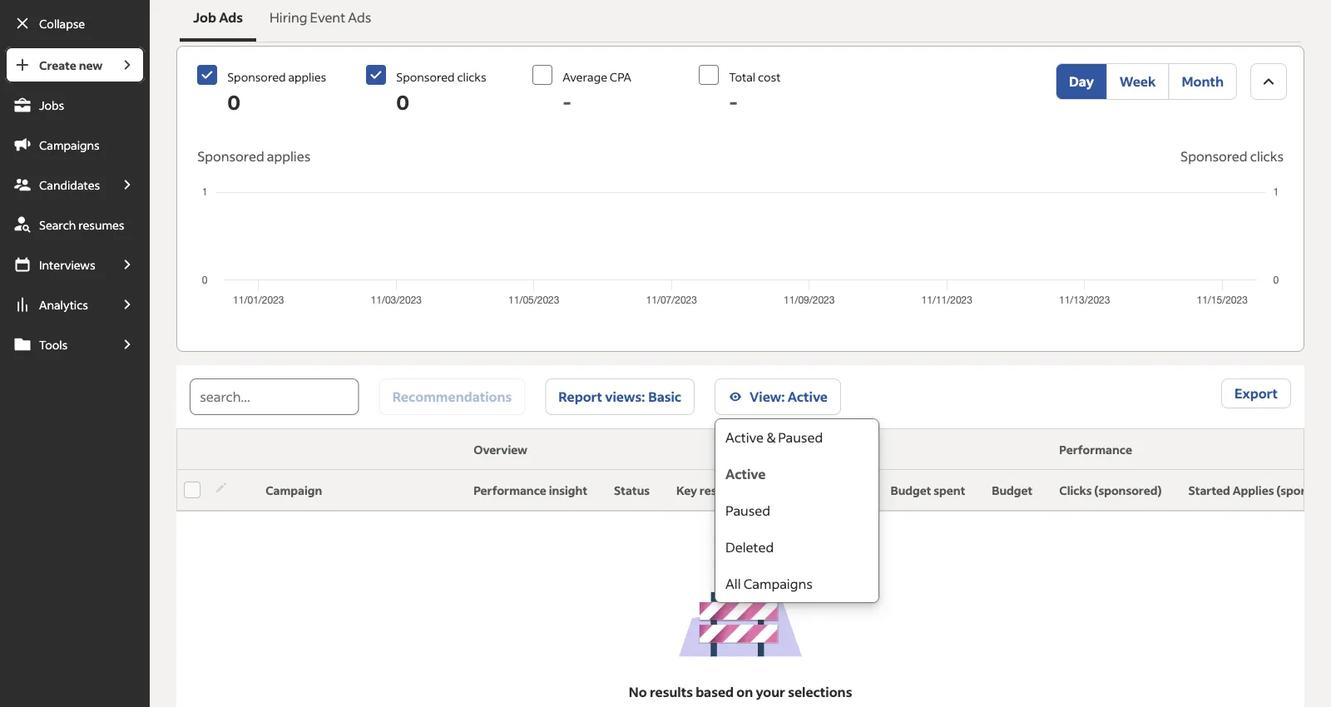 Task type: vqa. For each thing, say whether or not it's contained in the screenshot.
Select
no



Task type: locate. For each thing, give the bounding box(es) containing it.
clicks for sponsored clicks
[[1251, 148, 1285, 165]]

analytics
[[39, 297, 88, 312]]

0 vertical spatial applies
[[288, 70, 327, 84]]

applies down hiring event ads button
[[288, 70, 327, 84]]

tab list
[[177, 0, 1305, 45]]

candidates
[[39, 177, 100, 192]]

key
[[677, 483, 698, 498]]

active up key results
[[726, 466, 766, 483]]

1 vertical spatial clicks
[[1251, 148, 1285, 165]]

create
[[39, 57, 76, 72]]

budget
[[891, 483, 932, 498], [993, 483, 1033, 498]]

all
[[726, 576, 741, 593]]

(sponsore
[[1277, 483, 1332, 498]]

0 vertical spatial active
[[788, 388, 828, 405]]

active inside menu item
[[726, 429, 764, 446]]

performance for performance insight
[[474, 483, 547, 498]]

paused up "deleted"
[[726, 502, 771, 519]]

1 vertical spatial results
[[650, 684, 693, 701]]

results right key
[[700, 483, 738, 498]]

1 0 from the left
[[227, 89, 241, 114]]

0 vertical spatial paused
[[778, 429, 823, 446]]

tools link
[[5, 326, 110, 363]]

ads right job
[[219, 9, 243, 26]]

2 - from the left
[[729, 89, 738, 114]]

0 horizontal spatial results
[[650, 684, 693, 701]]

sponsored for sponsored applies
[[197, 148, 264, 165]]

budget for budget
[[993, 483, 1033, 498]]

0 horizontal spatial paused
[[726, 502, 771, 519]]

-
[[563, 89, 572, 114], [729, 89, 738, 114]]

sponsored inside the 'sponsored clicks 0'
[[396, 70, 455, 84]]

campaigns
[[39, 137, 100, 152], [744, 576, 813, 593]]

clicks
[[457, 70, 487, 84], [1251, 148, 1285, 165]]

- down total
[[729, 89, 738, 114]]

performance up clicks (sponsored)
[[1060, 442, 1133, 457]]

active inside dropdown button
[[788, 388, 828, 405]]

0 for sponsored applies 0
[[227, 89, 241, 114]]

0 vertical spatial clicks
[[457, 70, 487, 84]]

jobs link
[[5, 87, 145, 123]]

results for key
[[700, 483, 738, 498]]

active left &
[[726, 429, 764, 446]]

- down average
[[563, 89, 572, 114]]

sponsored inside sponsored applies 0
[[227, 70, 286, 84]]

applies inside sponsored applies 0
[[288, 70, 327, 84]]

1 vertical spatial applies
[[267, 148, 311, 165]]

cost
[[758, 70, 781, 84]]

2 ads from the left
[[348, 9, 372, 26]]

overview
[[474, 442, 528, 457]]

- inside total cost -
[[729, 89, 738, 114]]

week
[[1120, 73, 1157, 90]]

create new link
[[5, 47, 110, 83]]

budget spent
[[891, 483, 966, 498]]

campaigns down deleted menu item
[[744, 576, 813, 593]]

2 0 from the left
[[396, 89, 410, 114]]

group
[[1056, 63, 1238, 100]]

0 horizontal spatial budget
[[891, 483, 932, 498]]

0 for sponsored clicks 0
[[396, 89, 410, 114]]

0 vertical spatial campaigns
[[39, 137, 100, 152]]

1 vertical spatial paused
[[726, 502, 771, 519]]

- for total cost -
[[729, 89, 738, 114]]

campaign
[[266, 483, 322, 498]]

- inside average cpa -
[[563, 89, 572, 114]]

2 budget from the left
[[993, 483, 1033, 498]]

active for active
[[726, 466, 766, 483]]

2 vertical spatial active
[[726, 466, 766, 483]]

1 horizontal spatial -
[[729, 89, 738, 114]]

1 budget from the left
[[891, 483, 932, 498]]

search... field
[[190, 379, 359, 415]]

0 horizontal spatial 0
[[227, 89, 241, 114]]

campaigns up the candidates
[[39, 137, 100, 152]]

tools
[[39, 337, 68, 352]]

1 horizontal spatial campaigns
[[744, 576, 813, 593]]

0 horizontal spatial performance
[[474, 483, 547, 498]]

your
[[756, 684, 786, 701]]

resumes
[[78, 217, 124, 232]]

1 ads from the left
[[219, 9, 243, 26]]

1 vertical spatial performance
[[474, 483, 547, 498]]

jobs
[[39, 97, 64, 112]]

clicks inside the 'sponsored clicks 0'
[[457, 70, 487, 84]]

budget left spent
[[891, 483, 932, 498]]

job ads button
[[180, 0, 256, 42]]

0 inside sponsored applies 0
[[227, 89, 241, 114]]

deleted menu item
[[716, 529, 879, 566]]

performance down overview
[[474, 483, 547, 498]]

0 horizontal spatial clicks
[[457, 70, 487, 84]]

0 horizontal spatial -
[[563, 89, 572, 114]]

0 horizontal spatial ads
[[219, 9, 243, 26]]

None checkbox
[[366, 65, 386, 85]]

menu bar
[[0, 47, 150, 708]]

interviews
[[39, 257, 95, 272]]

1 horizontal spatial performance
[[1060, 442, 1133, 457]]

results right no
[[650, 684, 693, 701]]

0
[[227, 89, 241, 114], [396, 89, 410, 114]]

sponsored for sponsored clicks 0
[[396, 70, 455, 84]]

tab list containing job ads
[[177, 0, 1305, 45]]

new
[[79, 57, 103, 72]]

campaigns inside campaigns link
[[39, 137, 100, 152]]

event
[[310, 9, 346, 26]]

1 vertical spatial active
[[726, 429, 764, 446]]

applies
[[288, 70, 327, 84], [267, 148, 311, 165]]

ads right event
[[348, 9, 372, 26]]

0 inside the 'sponsored clicks 0'
[[396, 89, 410, 114]]

1 horizontal spatial clicks
[[1251, 148, 1285, 165]]

job
[[193, 9, 216, 26]]

1 horizontal spatial paused
[[778, 429, 823, 446]]

1 vertical spatial campaigns
[[744, 576, 813, 593]]

active
[[788, 388, 828, 405], [726, 429, 764, 446], [726, 466, 766, 483]]

1 horizontal spatial results
[[700, 483, 738, 498]]

0 horizontal spatial campaigns
[[39, 137, 100, 152]]

paused inside "menu item"
[[726, 502, 771, 519]]

ads
[[219, 9, 243, 26], [348, 9, 372, 26]]

1 - from the left
[[563, 89, 572, 114]]

spent
[[934, 483, 966, 498]]

(sponsored)
[[1095, 483, 1163, 498]]

all campaigns menu item
[[716, 566, 879, 603]]

edit image
[[214, 480, 229, 495]]

1 horizontal spatial 0
[[396, 89, 410, 114]]

performance insight
[[474, 483, 588, 498]]

search resumes link
[[5, 206, 145, 243]]

applies down sponsored applies 0
[[267, 148, 311, 165]]

hide chart image
[[1260, 72, 1280, 92]]

0 vertical spatial performance
[[1060, 442, 1133, 457]]

applies for sponsored applies 0
[[288, 70, 327, 84]]

applies for sponsored applies
[[267, 148, 311, 165]]

None checkbox
[[197, 65, 217, 85], [533, 65, 553, 85], [699, 65, 719, 85], [197, 65, 217, 85], [533, 65, 553, 85], [699, 65, 719, 85]]

performance
[[1060, 442, 1133, 457], [474, 483, 547, 498]]

sponsored for sponsored applies 0
[[227, 70, 286, 84]]

0 vertical spatial results
[[700, 483, 738, 498]]

- for average cpa -
[[563, 89, 572, 114]]

sponsored
[[227, 70, 286, 84], [396, 70, 455, 84], [197, 148, 264, 165], [1181, 148, 1248, 165]]

clicks (sponsored)
[[1060, 483, 1163, 498]]

paused right &
[[778, 429, 823, 446]]

1 horizontal spatial budget
[[993, 483, 1033, 498]]

no results based on your selections
[[629, 684, 853, 701]]

results
[[700, 483, 738, 498], [650, 684, 693, 701]]

clicks
[[1060, 483, 1093, 498]]

active right view: at the bottom right of page
[[788, 388, 828, 405]]

performance for performance
[[1060, 442, 1133, 457]]

report views: basic
[[559, 388, 682, 405]]

campaigns link
[[5, 127, 145, 163]]

paused
[[778, 429, 823, 446], [726, 502, 771, 519]]

budget right spent
[[993, 483, 1033, 498]]

views:
[[605, 388, 645, 405]]

1 horizontal spatial ads
[[348, 9, 372, 26]]

analytics link
[[5, 286, 110, 323]]



Task type: describe. For each thing, give the bounding box(es) containing it.
average cpa -
[[563, 70, 632, 114]]

candidates link
[[5, 166, 110, 203]]

export button
[[1222, 379, 1292, 409]]

active for active & paused
[[726, 429, 764, 446]]

basic
[[649, 388, 682, 405]]

applies
[[1233, 483, 1275, 498]]

selections
[[788, 684, 853, 701]]

results for no
[[650, 684, 693, 701]]

day button
[[1056, 63, 1108, 100]]

export
[[1235, 385, 1279, 402]]

cpa
[[610, 70, 632, 84]]

started
[[1189, 483, 1231, 498]]

view:
[[750, 388, 785, 405]]

hiring event ads button
[[256, 0, 385, 42]]

job ads
[[193, 9, 243, 26]]

deleted
[[726, 539, 774, 556]]

search
[[39, 217, 76, 232]]

active & paused
[[726, 429, 823, 446]]

menu bar containing create new
[[0, 47, 150, 708]]

clicks for sponsored clicks 0
[[457, 70, 487, 84]]

average
[[563, 70, 608, 84]]

sponsored applies
[[197, 148, 311, 165]]

hiring
[[270, 9, 308, 26]]

campaigns inside all campaigns menu item
[[744, 576, 813, 593]]

no results available image
[[679, 592, 803, 657]]

sponsored for sponsored clicks
[[1181, 148, 1248, 165]]

collapse
[[39, 16, 85, 31]]

status
[[614, 483, 650, 498]]

group containing day
[[1056, 63, 1238, 100]]

week button
[[1107, 63, 1170, 100]]

paused inside menu item
[[778, 429, 823, 446]]

day
[[1070, 73, 1095, 90]]

create new
[[39, 57, 103, 72]]

month
[[1182, 73, 1225, 90]]

search resumes
[[39, 217, 124, 232]]

interviews link
[[5, 246, 110, 283]]

based
[[696, 684, 734, 701]]

month button
[[1169, 63, 1238, 100]]

started applies (sponsore
[[1189, 483, 1332, 498]]

no
[[629, 684, 647, 701]]

budget for budget spent
[[891, 483, 932, 498]]

&
[[767, 429, 776, 446]]

paused menu item
[[716, 493, 879, 529]]

all campaigns
[[726, 576, 813, 593]]

on
[[737, 684, 754, 701]]

sponsored applies 0
[[227, 70, 327, 114]]

view: active
[[750, 388, 828, 405]]

key results
[[677, 483, 738, 498]]

active & paused menu item
[[716, 420, 879, 456]]

collapse button
[[5, 5, 145, 42]]

insight
[[549, 483, 588, 498]]

sponsored clicks
[[1181, 148, 1285, 165]]

total
[[729, 70, 756, 84]]

sponsored clicks 0
[[396, 70, 487, 114]]

report
[[559, 388, 603, 405]]

view: active button
[[715, 379, 842, 415]]

hiring event ads
[[270, 9, 372, 26]]

total cost -
[[729, 70, 781, 114]]



